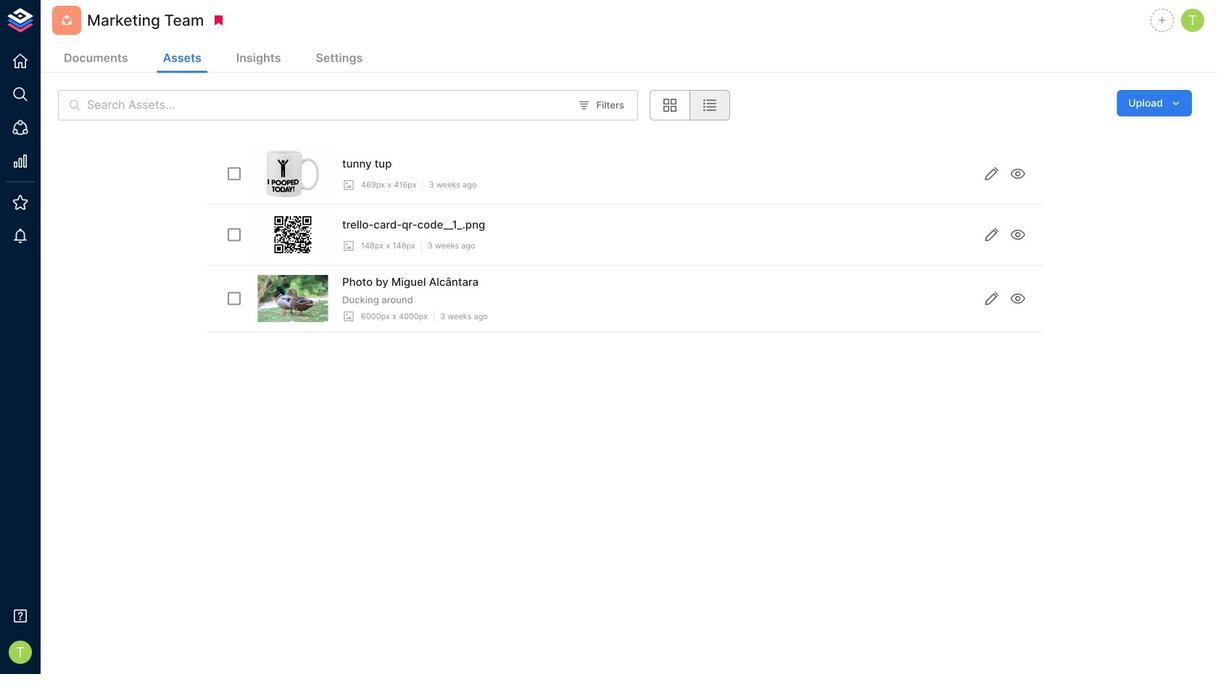 Task type: vqa. For each thing, say whether or not it's contained in the screenshot.
Tunny Tup Image
yes



Task type: locate. For each thing, give the bounding box(es) containing it.
Search Assets... text field
[[87, 90, 570, 120]]

tunny tup image
[[267, 150, 320, 197]]

trello card qr code__1_.png image
[[270, 211, 317, 258]]

group
[[650, 90, 731, 120]]

remove bookmark image
[[212, 14, 225, 27]]



Task type: describe. For each thing, give the bounding box(es) containing it.
photo by miguel alcântara image
[[258, 275, 328, 322]]



